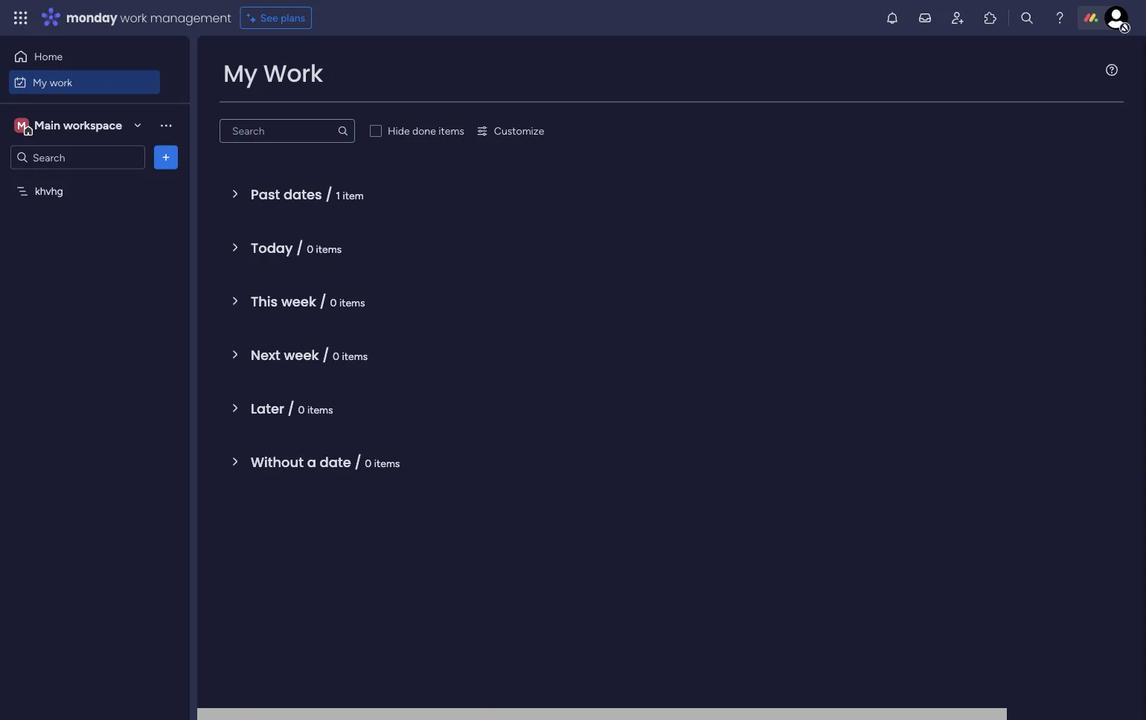 Task type: describe. For each thing, give the bounding box(es) containing it.
items inside next week / 0 items
[[342, 350, 368, 363]]

items inside 'without a date / 0 items'
[[374, 457, 400, 470]]

week for next
[[284, 346, 319, 365]]

Filter dashboard by text search field
[[220, 119, 355, 143]]

/ down this week / 0 items
[[323, 346, 329, 365]]

workspace
[[63, 118, 122, 133]]

main
[[34, 118, 60, 133]]

item
[[343, 189, 364, 202]]

main workspace
[[34, 118, 122, 133]]

this
[[251, 292, 278, 311]]

0 inside this week / 0 items
[[330, 296, 337, 309]]

my work
[[33, 76, 72, 89]]

dates
[[284, 185, 322, 204]]

/ right today
[[297, 239, 303, 258]]

items inside the "today / 0 items"
[[316, 243, 342, 255]]

0 inside 'without a date / 0 items'
[[365, 457, 372, 470]]

hide done items
[[388, 125, 465, 137]]

home
[[34, 50, 63, 63]]

khvhg list box
[[0, 176, 190, 405]]

0 inside next week / 0 items
[[333, 350, 340, 363]]

monday work management
[[66, 9, 231, 26]]

done
[[413, 125, 436, 137]]

search image
[[337, 125, 349, 137]]

plans
[[281, 12, 305, 24]]

this week / 0 items
[[251, 292, 365, 311]]

inbox image
[[918, 10, 933, 25]]

/ right later at the left bottom of the page
[[288, 399, 295, 418]]

m
[[17, 119, 26, 132]]

select product image
[[13, 10, 28, 25]]

see
[[260, 12, 278, 24]]

/ left 1
[[326, 185, 333, 204]]

see plans
[[260, 12, 305, 24]]

help image
[[1053, 10, 1068, 25]]

workspace selection element
[[14, 117, 124, 136]]

search everything image
[[1020, 10, 1035, 25]]

/ up next week / 0 items in the left of the page
[[320, 292, 327, 311]]

items inside later / 0 items
[[307, 404, 333, 416]]

date
[[320, 453, 351, 472]]

workspace options image
[[159, 118, 173, 133]]

past
[[251, 185, 280, 204]]

options image
[[159, 150, 173, 165]]

week for this
[[281, 292, 316, 311]]

work for my
[[50, 76, 72, 89]]



Task type: vqa. For each thing, say whether or not it's contained in the screenshot.
leftmost THE OF
no



Task type: locate. For each thing, give the bounding box(es) containing it.
later / 0 items
[[251, 399, 333, 418]]

invite members image
[[951, 10, 966, 25]]

items inside this week / 0 items
[[340, 296, 365, 309]]

without a date / 0 items
[[251, 453, 400, 472]]

items right the done
[[439, 125, 465, 137]]

khvhg
[[35, 185, 63, 198]]

1 vertical spatial week
[[284, 346, 319, 365]]

None search field
[[220, 119, 355, 143]]

next
[[251, 346, 281, 365]]

customize
[[494, 125, 545, 137]]

gary orlando image
[[1105, 6, 1129, 30]]

past dates / 1 item
[[251, 185, 364, 204]]

Search in workspace field
[[31, 149, 124, 166]]

items right date
[[374, 457, 400, 470]]

0 right date
[[365, 457, 372, 470]]

customize button
[[471, 119, 551, 143]]

later
[[251, 399, 284, 418]]

items down this week / 0 items
[[342, 350, 368, 363]]

/
[[326, 185, 333, 204], [297, 239, 303, 258], [320, 292, 327, 311], [323, 346, 329, 365], [288, 399, 295, 418], [355, 453, 362, 472]]

0 down this week / 0 items
[[333, 350, 340, 363]]

next week / 0 items
[[251, 346, 368, 365]]

0 vertical spatial work
[[120, 9, 147, 26]]

0
[[307, 243, 314, 255], [330, 296, 337, 309], [333, 350, 340, 363], [298, 404, 305, 416], [365, 457, 372, 470]]

without
[[251, 453, 304, 472]]

see plans button
[[240, 7, 312, 29]]

0 right today
[[307, 243, 314, 255]]

week
[[281, 292, 316, 311], [284, 346, 319, 365]]

0 inside later / 0 items
[[298, 404, 305, 416]]

0 horizontal spatial work
[[50, 76, 72, 89]]

week right next
[[284, 346, 319, 365]]

work inside button
[[50, 76, 72, 89]]

apps image
[[984, 10, 999, 25]]

my left work at left
[[223, 57, 258, 90]]

1 horizontal spatial my
[[223, 57, 258, 90]]

work down home
[[50, 76, 72, 89]]

home button
[[9, 45, 160, 69]]

1 vertical spatial work
[[50, 76, 72, 89]]

hide
[[388, 125, 410, 137]]

0 vertical spatial week
[[281, 292, 316, 311]]

0 up next week / 0 items in the left of the page
[[330, 296, 337, 309]]

today
[[251, 239, 293, 258]]

notifications image
[[885, 10, 900, 25]]

items
[[439, 125, 465, 137], [316, 243, 342, 255], [340, 296, 365, 309], [342, 350, 368, 363], [307, 404, 333, 416], [374, 457, 400, 470]]

work for monday
[[120, 9, 147, 26]]

workspace image
[[14, 117, 29, 134]]

0 horizontal spatial my
[[33, 76, 47, 89]]

my work
[[223, 57, 323, 90]]

menu image
[[1107, 64, 1118, 76]]

monday
[[66, 9, 117, 26]]

my down home
[[33, 76, 47, 89]]

my for my work
[[33, 76, 47, 89]]

items right later at the left bottom of the page
[[307, 404, 333, 416]]

1
[[336, 189, 340, 202]]

work
[[263, 57, 323, 90]]

0 inside the "today / 0 items"
[[307, 243, 314, 255]]

0 right later at the left bottom of the page
[[298, 404, 305, 416]]

items up next week / 0 items in the left of the page
[[340, 296, 365, 309]]

today / 0 items
[[251, 239, 342, 258]]

option
[[0, 178, 190, 181]]

a
[[307, 453, 316, 472]]

my
[[223, 57, 258, 90], [33, 76, 47, 89]]

my work button
[[9, 70, 160, 94]]

my inside button
[[33, 76, 47, 89]]

work
[[120, 9, 147, 26], [50, 76, 72, 89]]

my for my work
[[223, 57, 258, 90]]

work right monday
[[120, 9, 147, 26]]

/ right date
[[355, 453, 362, 472]]

management
[[150, 9, 231, 26]]

week right this
[[281, 292, 316, 311]]

1 horizontal spatial work
[[120, 9, 147, 26]]

items down 1
[[316, 243, 342, 255]]



